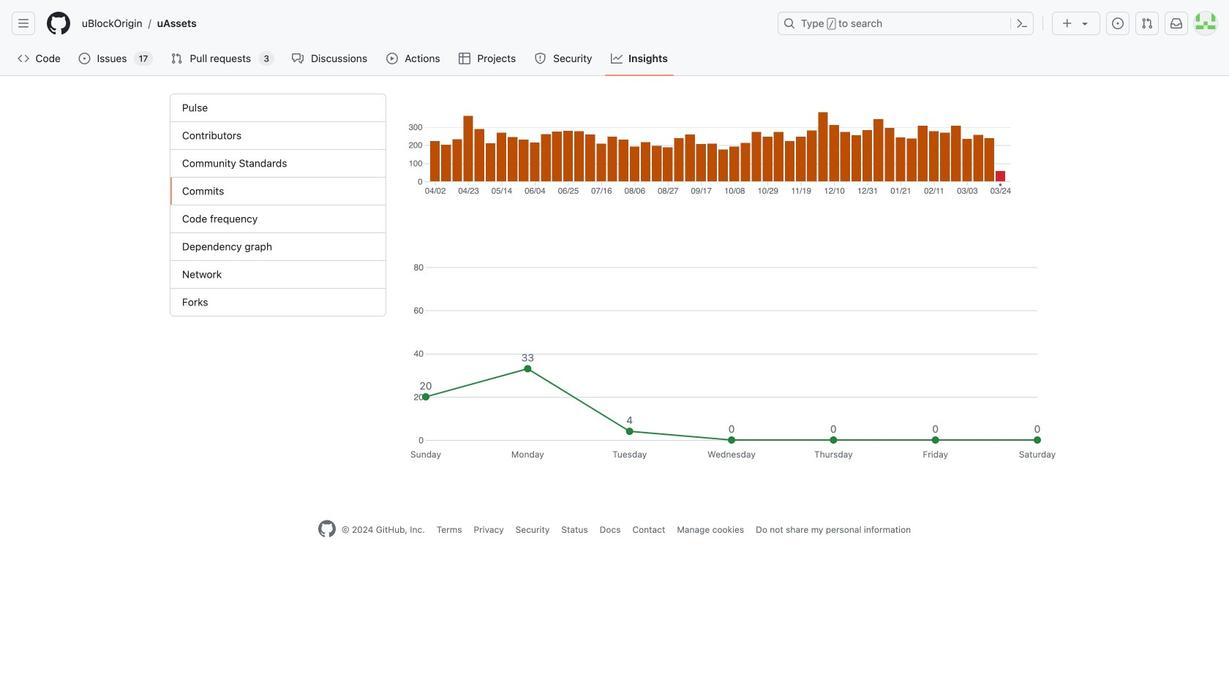 Task type: locate. For each thing, give the bounding box(es) containing it.
1 horizontal spatial issue opened image
[[1112, 18, 1124, 29]]

0 horizontal spatial homepage image
[[47, 12, 70, 35]]

1 vertical spatial git pull request image
[[171, 53, 182, 64]]

0 vertical spatial git pull request image
[[1141, 18, 1153, 29]]

issue opened image right code icon
[[79, 53, 90, 64]]

triangle down image
[[1079, 18, 1091, 29]]

graph image
[[611, 53, 623, 64]]

shield image
[[535, 53, 546, 64]]

list
[[76, 12, 769, 35]]

0 vertical spatial homepage image
[[47, 12, 70, 35]]

0 horizontal spatial issue opened image
[[79, 53, 90, 64]]

plus image
[[1062, 18, 1073, 29]]

homepage image
[[47, 12, 70, 35], [318, 521, 336, 538]]

issue opened image
[[1112, 18, 1124, 29], [79, 53, 90, 64]]

1 horizontal spatial git pull request image
[[1141, 18, 1153, 29]]

git pull request image
[[1141, 18, 1153, 29], [171, 53, 182, 64]]

0 horizontal spatial git pull request image
[[171, 53, 182, 64]]

insights element
[[170, 94, 386, 317]]

1 horizontal spatial homepage image
[[318, 521, 336, 538]]

issue opened image right triangle down icon
[[1112, 18, 1124, 29]]

0 vertical spatial issue opened image
[[1112, 18, 1124, 29]]



Task type: describe. For each thing, give the bounding box(es) containing it.
play image
[[386, 53, 398, 64]]

command palette image
[[1016, 18, 1028, 29]]

1 vertical spatial issue opened image
[[79, 53, 90, 64]]

git pull request image for top the issue opened image
[[1141, 18, 1153, 29]]

git pull request image for the bottom the issue opened image
[[171, 53, 182, 64]]

table image
[[459, 53, 470, 64]]

comment discussion image
[[292, 53, 304, 64]]

code image
[[18, 53, 29, 64]]

notifications image
[[1171, 18, 1182, 29]]

1 vertical spatial homepage image
[[318, 521, 336, 538]]



Task type: vqa. For each thing, say whether or not it's contained in the screenshot.
Updated associated with aminalaee
no



